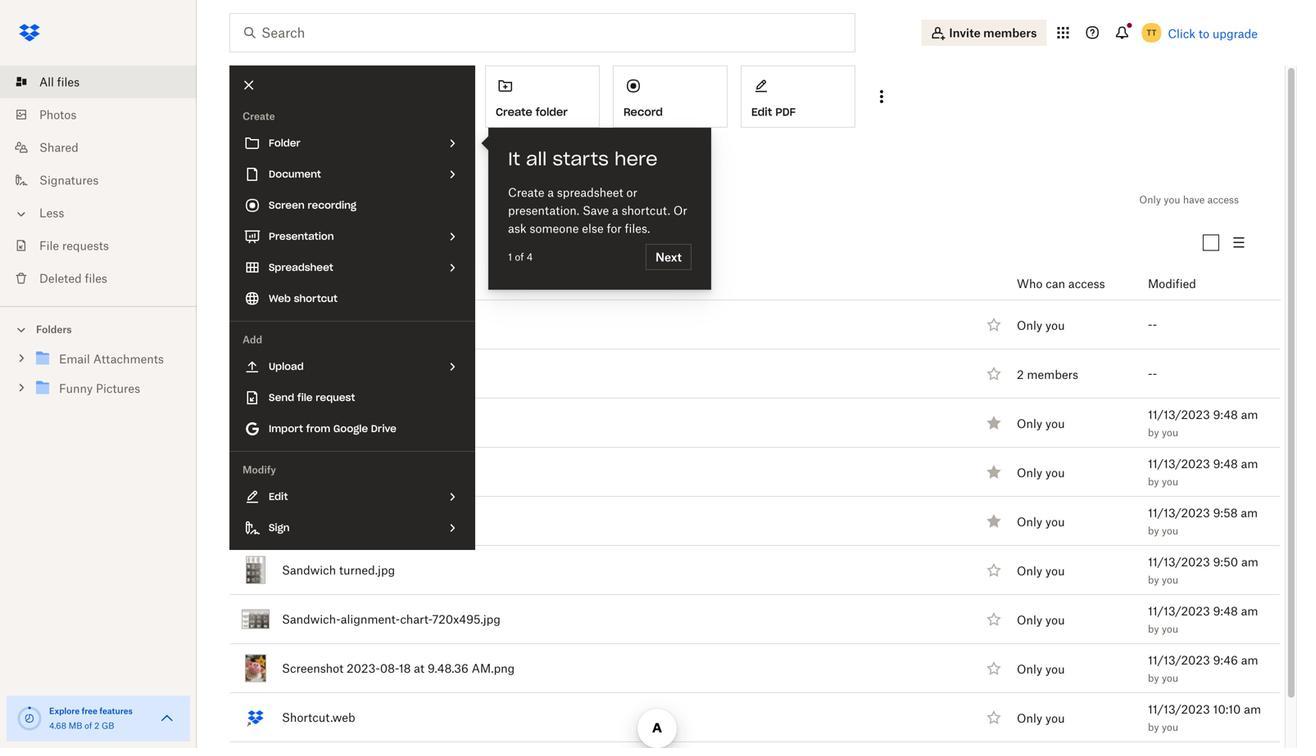 Task type: vqa. For each thing, say whether or not it's contained in the screenshot.


Task type: locate. For each thing, give the bounding box(es) containing it.
/sandwich turned.jpg image
[[246, 557, 265, 585]]

2 only you from the top
[[1017, 417, 1065, 431]]

0 vertical spatial 9:48
[[1213, 408, 1238, 422]]

1 horizontal spatial 2
[[1017, 368, 1024, 382]]

access right have
[[1208, 194, 1239, 206]]

9.48.36
[[428, 662, 469, 676]]

add to starred image inside name funny pictures, modified 11/13/2023 10:13 am, element
[[984, 364, 1004, 384]]

--
[[1148, 318, 1157, 332], [1148, 367, 1157, 381]]

0 vertical spatial 2
[[1017, 368, 1024, 382]]

1 vertical spatial remove from starred image
[[984, 463, 1004, 482]]

of right 1
[[515, 251, 524, 263]]

2 horizontal spatial files
[[256, 188, 295, 211]]

1 vertical spatial from
[[306, 423, 330, 436]]

4 by from the top
[[1148, 574, 1159, 587]]

create inside button
[[496, 105, 532, 119]]

modify
[[243, 464, 276, 476]]

name sandwich turned.jpg, modified 11/13/2023 9:50 am, element
[[229, 547, 1281, 596]]

only inside "name email attachments, modified 11/13/2023 10:24 am," element
[[1017, 319, 1042, 333]]

sandwich signature.pdf link
[[282, 512, 414, 531]]

11/13/2023 for shortcut.web
[[1148, 703, 1210, 717]]

1 vertical spatial access
[[1068, 277, 1105, 291]]

starred button
[[306, 230, 373, 256]]

3 add to starred image from the top
[[984, 610, 1004, 630]]

file requests
[[39, 239, 109, 253]]

from up document
[[291, 147, 316, 161]]

remove from starred image inside name sandwich signature.pdf, modified 11/13/2023 9:58 am, element
[[984, 512, 1004, 531]]

2 add to starred image from the top
[[984, 364, 1004, 384]]

list
[[0, 56, 197, 306]]

0 horizontal spatial access
[[1068, 277, 1105, 291]]

2 11/13/2023 from the top
[[1148, 457, 1210, 471]]

2 vertical spatial files
[[85, 272, 107, 286]]

11/13/2023 9:48 am by you for fg121212.jpg
[[1148, 408, 1258, 439]]

files inside list item
[[57, 75, 80, 89]]

send file request menu item
[[229, 383, 475, 414]]

5 only you from the top
[[1017, 565, 1065, 578]]

9:48 inside 'element'
[[1213, 457, 1238, 471]]

funny pictures
[[282, 367, 363, 381]]

to
[[1199, 27, 1210, 41]]

1 vertical spatial edit
[[269, 491, 288, 504]]

0 vertical spatial files
[[57, 75, 80, 89]]

2023-
[[347, 662, 380, 676]]

presentation.
[[508, 204, 579, 218]]

11/13/2023 inside 11/13/2023 10:10 am by you
[[1148, 703, 1210, 717]]

2 vertical spatial 9:48
[[1213, 605, 1238, 619]]

2 vertical spatial 11/13/2023 9:48 am by you
[[1148, 605, 1258, 636]]

only for sandwich signature.pdf
[[1017, 515, 1042, 529]]

7 only you button from the top
[[1017, 661, 1065, 679]]

a up for
[[612, 204, 619, 218]]

4.68
[[49, 722, 66, 732]]

less image
[[13, 206, 29, 222]]

3 remove from starred image from the top
[[984, 512, 1004, 531]]

files down file requests link
[[85, 272, 107, 286]]

gb
[[102, 722, 114, 732]]

sandwich
[[282, 515, 336, 529], [282, 564, 336, 578]]

1 by from the top
[[1148, 427, 1159, 439]]

menu containing folder
[[229, 66, 475, 551]]

/sandwich alignment chart 720x495.jpg image
[[242, 610, 270, 630]]

by inside 11/13/2023 9:58 am by you
[[1148, 525, 1159, 538]]

only you for shortcut.web
[[1017, 712, 1065, 726]]

from down send file request
[[306, 423, 330, 436]]

edit up sign
[[269, 491, 288, 504]]

only you button inside "name sandwich-alignment-chart-720x495.jpg, modified 11/13/2023 9:48 am," element
[[1017, 612, 1065, 630]]

am inside 11/13/2023 9:46 am by you
[[1241, 654, 1258, 668]]

folder
[[536, 105, 568, 119]]

all files down document
[[229, 188, 295, 211]]

am inside 11/13/2023 9:58 am by you
[[1241, 506, 1258, 520]]

1 remove from starred image from the top
[[984, 413, 1004, 433]]

0 horizontal spatial 2
[[94, 722, 99, 732]]

11/13/2023 9:48 am by you inside name fg121212.jpg, modified 11/13/2023 9:48 am, element
[[1148, 408, 1258, 439]]

alignment-
[[341, 613, 400, 627]]

upgrade
[[1213, 27, 1258, 41]]

only inside name fg121212.jpg, modified 11/13/2023 9:48 am, element
[[1017, 417, 1042, 431]]

1 add to starred image from the top
[[984, 315, 1004, 335]]

1 vertical spatial --
[[1148, 367, 1157, 381]]

add to starred image inside name shortcut.web, modified 11/13/2023 10:10 am, element
[[984, 708, 1004, 728]]

11/13/2023 for fg121212.jpg
[[1148, 408, 1210, 422]]

by inside name fg121212.jpg, modified 11/13/2023 9:48 am, element
[[1148, 427, 1159, 439]]

am inside 11/13/2023 10:10 am by you
[[1244, 703, 1261, 717]]

add to starred image for 11/13/2023 10:10 am
[[984, 708, 1004, 728]]

11/13/2023 for sandwich turned.jpg
[[1148, 556, 1210, 570]]

7 by from the top
[[1148, 722, 1159, 734]]

7 11/13/2023 from the top
[[1148, 703, 1210, 717]]

only you inside name fg121212.jpg, modified 11/13/2023 9:48 am, element
[[1017, 417, 1065, 431]]

modified button
[[1148, 274, 1239, 294]]

1 9:48 from the top
[[1213, 408, 1238, 422]]

am.png
[[472, 662, 515, 676]]

1 sandwich from the top
[[282, 515, 336, 529]]

edit left pdf
[[751, 105, 772, 119]]

5 11/13/2023 from the top
[[1148, 605, 1210, 619]]

all left screen
[[229, 188, 251, 211]]

edit
[[751, 105, 772, 119], [269, 491, 288, 504]]

create up presentation.
[[508, 186, 544, 200]]

3 9:48 from the top
[[1213, 605, 1238, 619]]

6 by from the top
[[1148, 673, 1159, 685]]

only you inside "name sandwich-alignment-chart-720x495.jpg, modified 11/13/2023 9:48 am," element
[[1017, 614, 1065, 628]]

files.
[[625, 222, 650, 236]]

sign
[[269, 522, 290, 535]]

from inside menu item
[[306, 423, 330, 436]]

0 horizontal spatial files
[[57, 75, 80, 89]]

create inside create a spreadsheet or presentation. save a shortcut. or ask someone else for files.
[[508, 186, 544, 200]]

only inside name sandwich signature.pdf, modified 11/13/2023 9:58 am, element
[[1017, 515, 1042, 529]]

add to starred image for 11/13/2023 9:48 am
[[984, 610, 1004, 630]]

8 only you button from the top
[[1017, 710, 1065, 728]]

1 vertical spatial 11/13/2023 9:48 am by you
[[1148, 457, 1258, 488]]

only you for sandwich turned.jpg
[[1017, 565, 1065, 578]]

0 vertical spatial all files
[[39, 75, 80, 89]]

quota usage element
[[16, 706, 43, 733]]

11/13/2023 inside the 11/13/2023 9:50 am by you
[[1148, 556, 1210, 570]]

only inside "name sandwich-alignment-chart-720x495.jpg, modified 11/13/2023 9:48 am," element
[[1017, 614, 1042, 628]]

only you inside name sandwich signature.pdf, modified 11/13/2023 9:58 am, element
[[1017, 515, 1065, 529]]

0 vertical spatial --
[[1148, 318, 1157, 332]]

only you button for shortcut.web
[[1017, 710, 1065, 728]]

edit menu item
[[229, 482, 475, 513]]

/mike.jpg image
[[242, 458, 270, 486]]

of right mb
[[85, 722, 92, 732]]

sandwich down edit menu item
[[282, 515, 336, 529]]

only you button inside "name email attachments, modified 11/13/2023 10:24 am," element
[[1017, 317, 1065, 335]]

0 horizontal spatial all
[[39, 75, 54, 89]]

import from google drive menu item
[[229, 414, 475, 445]]

someone
[[530, 222, 579, 236]]

all files up photos
[[39, 75, 80, 89]]

click
[[1168, 27, 1196, 41]]

a
[[548, 186, 554, 200], [612, 204, 619, 218]]

only you for sandwich signature.pdf
[[1017, 515, 1065, 529]]

0 vertical spatial edit
[[751, 105, 772, 119]]

of inside explore free features 4.68 mb of 2 gb
[[85, 722, 92, 732]]

5 add to starred image from the top
[[984, 708, 1004, 728]]

5 by from the top
[[1148, 624, 1159, 636]]

from for suggested
[[291, 147, 316, 161]]

2 remove from starred image from the top
[[984, 463, 1004, 482]]

screen
[[269, 199, 305, 212]]

0 vertical spatial 11/13/2023 9:48 am by you
[[1148, 408, 1258, 439]]

2 9:48 from the top
[[1213, 457, 1238, 471]]

3 by from the top
[[1148, 525, 1159, 538]]

only inside name screenshot 2023-08-18 at 9.48.36 am.png, modified 11/13/2023 9:46 am, element
[[1017, 663, 1042, 677]]

name fg121212.jpg, modified 11/13/2023 9:48 am, element
[[229, 399, 1281, 448]]

requests
[[62, 239, 109, 253]]

all up photos
[[39, 75, 54, 89]]

you inside the 11/13/2023 9:50 am by you
[[1162, 574, 1178, 587]]

11/13/2023 9:48 am by you inside "name mike.jpg, modified 11/13/2023 9:48 am," 'element'
[[1148, 457, 1258, 488]]

edit inside menu item
[[269, 491, 288, 504]]

click to upgrade link
[[1168, 27, 1258, 41]]

am for sandwich-alignment-chart-720x495.jpg
[[1241, 605, 1258, 619]]

list containing all files
[[0, 56, 197, 306]]

2 only you button from the top
[[1017, 415, 1065, 433]]

only you button inside name sandwich signature.pdf, modified 11/13/2023 9:58 am, element
[[1017, 513, 1065, 531]]

2 by from the top
[[1148, 476, 1159, 488]]

11/13/2023 9:48 am by you for sandwich-alignment-chart-720x495.jpg
[[1148, 605, 1258, 636]]

1 vertical spatial all
[[229, 188, 251, 211]]

of
[[515, 251, 524, 263], [85, 722, 92, 732]]

0 vertical spatial from
[[291, 147, 316, 161]]

2 vertical spatial remove from starred image
[[984, 512, 1004, 531]]

you
[[1164, 194, 1180, 206], [1046, 319, 1065, 333], [1046, 417, 1065, 431], [1162, 427, 1178, 439], [1046, 466, 1065, 480], [1162, 476, 1178, 488], [1046, 515, 1065, 529], [1162, 525, 1178, 538], [1046, 565, 1065, 578], [1162, 574, 1178, 587], [1046, 614, 1065, 628], [1162, 624, 1178, 636], [1046, 663, 1065, 677], [1162, 673, 1178, 685], [1046, 712, 1065, 726], [1162, 722, 1178, 734]]

explore free features 4.68 mb of 2 gb
[[49, 707, 133, 732]]

access right can
[[1068, 277, 1105, 291]]

-- inside name funny pictures, modified 11/13/2023 10:13 am, element
[[1148, 367, 1157, 381]]

add to starred image
[[984, 315, 1004, 335], [984, 364, 1004, 384], [984, 610, 1004, 630], [984, 659, 1004, 679], [984, 708, 1004, 728]]

from for import
[[306, 423, 330, 436]]

explore
[[49, 707, 80, 717]]

1 11/13/2023 from the top
[[1148, 408, 1210, 422]]

record
[[624, 105, 663, 119]]

email
[[282, 318, 313, 332]]

create left "folder"
[[496, 105, 532, 119]]

presentation menu item
[[229, 221, 475, 252]]

1 horizontal spatial files
[[85, 272, 107, 286]]

here
[[614, 147, 658, 170]]

1 -- from the top
[[1148, 318, 1157, 332]]

document
[[269, 168, 321, 181]]

3 11/13/2023 from the top
[[1148, 506, 1210, 520]]

1 horizontal spatial all files
[[229, 188, 295, 211]]

table
[[206, 268, 1281, 743]]

only you button inside name sandwich turned.jpg, modified 11/13/2023 9:50 am, element
[[1017, 562, 1065, 580]]

you inside 11/13/2023 9:46 am by you
[[1162, 673, 1178, 685]]

11/13/2023 for screenshot 2023-08-18 at 9.48.36 am.png
[[1148, 654, 1210, 668]]

edit inside button
[[751, 105, 772, 119]]

create down close image on the top left
[[243, 110, 275, 123]]

0 vertical spatial a
[[548, 186, 554, 200]]

by for sandwich signature.pdf
[[1148, 525, 1159, 538]]

shortcut.
[[622, 204, 670, 218]]

add to starred image inside "name email attachments, modified 11/13/2023 10:24 am," element
[[984, 315, 1004, 335]]

only you inside name shortcut.web, modified 11/13/2023 10:10 am, element
[[1017, 712, 1065, 726]]

1 vertical spatial of
[[85, 722, 92, 732]]

by inside 11/13/2023 9:46 am by you
[[1148, 673, 1159, 685]]

access
[[1208, 194, 1239, 206], [1068, 277, 1105, 291]]

screen recording
[[269, 199, 356, 212]]

11/13/2023 9:48 am by you inside "name sandwich-alignment-chart-720x495.jpg, modified 11/13/2023 9:48 am," element
[[1148, 605, 1258, 636]]

or
[[626, 186, 637, 200]]

am for sandwich signature.pdf
[[1241, 506, 1258, 520]]

-- inside "name email attachments, modified 11/13/2023 10:24 am," element
[[1148, 318, 1157, 332]]

4 11/13/2023 from the top
[[1148, 556, 1210, 570]]

0 vertical spatial sandwich
[[282, 515, 336, 529]]

1 only you from the top
[[1017, 319, 1065, 333]]

3 only you button from the top
[[1017, 464, 1065, 482]]

shared
[[39, 141, 79, 154]]

by
[[1148, 427, 1159, 439], [1148, 476, 1159, 488], [1148, 525, 1159, 538], [1148, 574, 1159, 587], [1148, 624, 1159, 636], [1148, 673, 1159, 685], [1148, 722, 1159, 734]]

table containing name
[[206, 268, 1281, 743]]

name sandwich signature.pdf, modified 11/13/2023 9:58 am, element
[[229, 497, 1281, 547]]

11/13/2023 inside 'element'
[[1148, 457, 1210, 471]]

1 horizontal spatial access
[[1208, 194, 1239, 206]]

screen recording menu item
[[229, 190, 475, 221]]

by inside "name sandwich-alignment-chart-720x495.jpg, modified 11/13/2023 9:48 am," element
[[1148, 624, 1159, 636]]

3 11/13/2023 9:48 am by you from the top
[[1148, 605, 1258, 636]]

7 only you from the top
[[1017, 663, 1065, 677]]

1 horizontal spatial a
[[612, 204, 619, 218]]

5 only you button from the top
[[1017, 562, 1065, 580]]

only inside name shortcut.web, modified 11/13/2023 10:10 am, element
[[1017, 712, 1042, 726]]

am for fg121212.jpg
[[1241, 408, 1258, 422]]

am for sandwich turned.jpg
[[1241, 556, 1259, 570]]

menu
[[229, 66, 475, 551]]

6 11/13/2023 from the top
[[1148, 654, 1210, 668]]

1 horizontal spatial edit
[[751, 105, 772, 119]]

edit for edit
[[269, 491, 288, 504]]

1 vertical spatial 2
[[94, 722, 99, 732]]

1 of 4
[[508, 251, 533, 263]]

4 add to starred image from the top
[[984, 659, 1004, 679]]

group
[[0, 341, 197, 416]]

2 inside button
[[1017, 368, 1024, 382]]

dropbox image
[[13, 16, 46, 49]]

08-
[[380, 662, 399, 676]]

0 vertical spatial access
[[1208, 194, 1239, 206]]

add to starred image for 11/13/2023 9:46 am
[[984, 659, 1004, 679]]

files up photos
[[57, 75, 80, 89]]

2 -- from the top
[[1148, 367, 1157, 381]]

name email attachments, modified 11/13/2023 10:24 am, element
[[229, 301, 1281, 350]]

1 horizontal spatial of
[[515, 251, 524, 263]]

only you button inside name shortcut.web, modified 11/13/2023 10:10 am, element
[[1017, 710, 1065, 728]]

11/13/2023 inside 11/13/2023 9:58 am by you
[[1148, 506, 1210, 520]]

0 vertical spatial remove from starred image
[[984, 413, 1004, 433]]

1 11/13/2023 9:48 am by you from the top
[[1148, 408, 1258, 439]]

add
[[243, 334, 262, 346]]

only you inside name sandwich turned.jpg, modified 11/13/2023 9:50 am, element
[[1017, 565, 1065, 578]]

by inside "name mike.jpg, modified 11/13/2023 9:48 am," 'element'
[[1148, 476, 1159, 488]]

sandwich up sandwich- in the left of the page
[[282, 564, 336, 578]]

by inside 11/13/2023 10:10 am by you
[[1148, 722, 1159, 734]]

0 horizontal spatial all files
[[39, 75, 80, 89]]

11/13/2023 9:50 am by you
[[1148, 556, 1259, 587]]

deleted
[[39, 272, 82, 286]]

2
[[1017, 368, 1024, 382], [94, 722, 99, 732]]

only you inside "name email attachments, modified 11/13/2023 10:24 am," element
[[1017, 319, 1065, 333]]

only you inside name screenshot 2023-08-18 at 9.48.36 am.png, modified 11/13/2023 9:46 am, element
[[1017, 663, 1065, 677]]

only inside name sandwich turned.jpg, modified 11/13/2023 9:50 am, element
[[1017, 565, 1042, 578]]

by inside the 11/13/2023 9:50 am by you
[[1148, 574, 1159, 587]]

edit for edit pdf
[[751, 105, 772, 119]]

2 left gb
[[94, 722, 99, 732]]

11/13/2023 inside 11/13/2023 9:46 am by you
[[1148, 654, 1210, 668]]

1 vertical spatial sandwich
[[282, 564, 336, 578]]

6 only you button from the top
[[1017, 612, 1065, 630]]

-- for only you
[[1148, 318, 1157, 332]]

record button
[[613, 66, 728, 128]]

files down document
[[256, 188, 295, 211]]

9:48 for sandwich-alignment-chart-720x495.jpg
[[1213, 605, 1238, 619]]

only you button inside name fg121212.jpg, modified 11/13/2023 9:48 am, element
[[1017, 415, 1065, 433]]

a up presentation.
[[548, 186, 554, 200]]

1 only you button from the top
[[1017, 317, 1065, 335]]

1 vertical spatial 9:48
[[1213, 457, 1238, 471]]

2 left members
[[1017, 368, 1024, 382]]

screenshot 2023-08-18 at 9.48.36 am.png link
[[282, 659, 515, 679]]

presentation
[[269, 230, 334, 243]]

it all starts here
[[508, 147, 658, 170]]

google
[[333, 423, 368, 436]]

2 sandwich from the top
[[282, 564, 336, 578]]

am for shortcut.web
[[1244, 703, 1261, 717]]

next button
[[646, 244, 692, 270]]

remove from starred image for sandwich signature.pdf
[[984, 512, 1004, 531]]

4 only you from the top
[[1017, 515, 1065, 529]]

9:48
[[1213, 408, 1238, 422], [1213, 457, 1238, 471], [1213, 605, 1238, 619]]

10:10
[[1213, 703, 1241, 717]]

1 vertical spatial files
[[256, 188, 295, 211]]

only you button for sandwich-alignment-chart-720x495.jpg
[[1017, 612, 1065, 630]]

3 only you from the top
[[1017, 466, 1065, 480]]

features
[[100, 707, 133, 717]]

remove from starred image inside name fg121212.jpg, modified 11/13/2023 9:48 am, element
[[984, 413, 1004, 433]]

0 vertical spatial all
[[39, 75, 54, 89]]

remove from starred image for fg121212.jpg
[[984, 413, 1004, 433]]

1 vertical spatial a
[[612, 204, 619, 218]]

pictures
[[319, 367, 363, 381]]

11/13/2023 for sandwich-alignment-chart-720x495.jpg
[[1148, 605, 1210, 619]]

0 horizontal spatial edit
[[269, 491, 288, 504]]

shortcut.web
[[282, 711, 355, 725]]

add to starred image inside name screenshot 2023-08-18 at 9.48.36 am.png, modified 11/13/2023 9:46 am, element
[[984, 659, 1004, 679]]

2 11/13/2023 9:48 am by you from the top
[[1148, 457, 1258, 488]]

6 only you from the top
[[1017, 614, 1065, 628]]

recording
[[308, 199, 356, 212]]

remove from starred image
[[984, 413, 1004, 433], [984, 463, 1004, 482], [984, 512, 1004, 531]]

am inside the 11/13/2023 9:50 am by you
[[1241, 556, 1259, 570]]

only you button inside name screenshot 2023-08-18 at 9.48.36 am.png, modified 11/13/2023 9:46 am, element
[[1017, 661, 1065, 679]]

0 horizontal spatial of
[[85, 722, 92, 732]]

4 only you button from the top
[[1017, 513, 1065, 531]]

8 only you from the top
[[1017, 712, 1065, 726]]

sandwich-
[[282, 613, 341, 627]]

only you button for email attachments
[[1017, 317, 1065, 335]]



Task type: describe. For each thing, give the bounding box(es) containing it.
starred
[[319, 236, 360, 250]]

file
[[297, 392, 313, 404]]

files for the all files link
[[57, 75, 80, 89]]

11/13/2023 9:58 am by you
[[1148, 506, 1258, 538]]

chart-
[[400, 613, 432, 627]]

only for fg121212.jpg
[[1017, 417, 1042, 431]]

folders button
[[0, 317, 197, 341]]

only you have access
[[1139, 194, 1239, 206]]

11/13/2023 for sandwich signature.pdf
[[1148, 506, 1210, 520]]

have
[[1183, 194, 1205, 206]]

only for screenshot 2023-08-18 at 9.48.36 am.png
[[1017, 663, 1042, 677]]

create folder
[[496, 105, 568, 119]]

9:58
[[1213, 506, 1238, 520]]

or
[[673, 204, 687, 218]]

only you for screenshot 2023-08-18 at 9.48.36 am.png
[[1017, 663, 1065, 677]]

document menu item
[[229, 159, 475, 190]]

all files link
[[13, 66, 197, 98]]

signatures link
[[13, 164, 197, 197]]

suggested
[[229, 147, 287, 161]]

spreadsheet
[[557, 186, 623, 200]]

only you for email attachments
[[1017, 319, 1065, 333]]

only you for sandwich-alignment-chart-720x495.jpg
[[1017, 614, 1065, 628]]

import from google drive
[[269, 423, 397, 436]]

name shortcut.web, modified 11/13/2023 10:10 am, element
[[229, 694, 1281, 743]]

720x495.jpg
[[432, 613, 501, 627]]

only for sandwich turned.jpg
[[1017, 565, 1042, 578]]

web shortcut
[[269, 293, 338, 305]]

sandwich signature.pdf
[[282, 515, 414, 529]]

/fg121212.jpg image
[[242, 409, 270, 437]]

only you inside "name mike.jpg, modified 11/13/2023 9:48 am," 'element'
[[1017, 466, 1065, 480]]

2 inside explore free features 4.68 mb of 2 gb
[[94, 722, 99, 732]]

members
[[1027, 368, 1078, 382]]

2 members button
[[1017, 366, 1078, 384]]

sandwich for sandwich turned.jpg
[[282, 564, 336, 578]]

close image
[[235, 71, 263, 99]]

turned.jpg
[[339, 564, 395, 578]]

sandwich-alignment-chart-720x495.jpg
[[282, 613, 501, 627]]

name sandwich-alignment-chart-720x495.jpg, modified 11/13/2023 9:48 am, element
[[229, 596, 1281, 645]]

2 members
[[1017, 368, 1078, 382]]

all inside the all files link
[[39, 75, 54, 89]]

create for create
[[243, 110, 275, 123]]

sandwich turned.jpg link
[[282, 561, 395, 581]]

shared link
[[13, 131, 197, 164]]

spreadsheet menu item
[[229, 252, 475, 284]]

create for create folder
[[496, 105, 532, 119]]

by for shortcut.web
[[1148, 722, 1159, 734]]

photos
[[39, 108, 77, 122]]

mb
[[69, 722, 82, 732]]

recents button
[[229, 230, 299, 256]]

name mike.jpg, modified 11/13/2023 9:48 am, element
[[229, 448, 1281, 497]]

only you button for sandwich turned.jpg
[[1017, 562, 1065, 580]]

by for fg121212.jpg
[[1148, 427, 1159, 439]]

activity
[[346, 147, 386, 161]]

folder
[[269, 137, 300, 150]]

only you for fg121212.jpg
[[1017, 417, 1065, 431]]

email attachments
[[282, 318, 387, 332]]

upload
[[269, 361, 304, 373]]

attachments
[[316, 318, 387, 332]]

folder menu item
[[229, 128, 475, 159]]

save
[[583, 204, 609, 218]]

click to upgrade
[[1168, 27, 1258, 41]]

1 horizontal spatial all
[[229, 188, 251, 211]]

1
[[508, 251, 512, 263]]

only you button inside "name mike.jpg, modified 11/13/2023 9:48 am," 'element'
[[1017, 464, 1065, 482]]

/screenshot 2023-08-18 at 9.48.36 am.png image
[[245, 655, 266, 683]]

ask
[[508, 222, 527, 236]]

all files inside list item
[[39, 75, 80, 89]]

all
[[526, 147, 547, 170]]

can
[[1046, 277, 1065, 291]]

add to starred image
[[984, 561, 1004, 581]]

only you button for fg121212.jpg
[[1017, 415, 1065, 433]]

who can access
[[1017, 277, 1105, 291]]

11/13/2023 10:10 am by you
[[1148, 703, 1261, 734]]

shortcut.web link
[[282, 708, 355, 728]]

file
[[39, 239, 59, 253]]

0 horizontal spatial a
[[548, 186, 554, 200]]

by for screenshot 2023-08-18 at 9.48.36 am.png
[[1148, 673, 1159, 685]]

send file request
[[269, 392, 355, 404]]

only inside "name mike.jpg, modified 11/13/2023 9:48 am," 'element'
[[1017, 466, 1042, 480]]

4
[[527, 251, 533, 263]]

edit pdf button
[[741, 66, 855, 128]]

0 vertical spatial of
[[515, 251, 524, 263]]

pdf
[[775, 105, 796, 119]]

screenshot 2023-08-18 at 9.48.36 am.png
[[282, 662, 515, 676]]

you inside "name email attachments, modified 11/13/2023 10:24 am," element
[[1046, 319, 1065, 333]]

web shortcut menu item
[[229, 284, 475, 315]]

signature.pdf
[[339, 515, 414, 529]]

name
[[229, 277, 263, 291]]

spreadsheet
[[269, 261, 333, 274]]

you inside 11/13/2023 10:10 am by you
[[1162, 722, 1178, 734]]

by for sandwich turned.jpg
[[1148, 574, 1159, 587]]

else
[[582, 222, 604, 236]]

funny
[[282, 367, 316, 381]]

am for screenshot 2023-08-18 at 9.48.36 am.png
[[1241, 654, 1258, 668]]

shortcut
[[294, 293, 338, 305]]

only you button for sandwich signature.pdf
[[1017, 513, 1065, 531]]

import
[[269, 423, 303, 436]]

suggested from your activity
[[229, 147, 386, 161]]

files for deleted files link
[[85, 272, 107, 286]]

fg121212.jpg link
[[282, 413, 349, 433]]

deleted files link
[[13, 262, 197, 295]]

sandwich for sandwich signature.pdf
[[282, 515, 336, 529]]

free
[[82, 707, 98, 717]]

1 vertical spatial all files
[[229, 188, 295, 211]]

18
[[399, 662, 411, 676]]

9:46
[[1213, 654, 1238, 668]]

web
[[269, 293, 291, 305]]

by for sandwich-alignment-chart-720x495.jpg
[[1148, 624, 1159, 636]]

sandwich turned.jpg
[[282, 564, 395, 578]]

send
[[269, 392, 294, 404]]

create a spreadsheet or presentation. save a shortcut. or ask someone else for files.
[[508, 186, 687, 236]]

at
[[414, 662, 424, 676]]

/shortcut.web image
[[243, 705, 269, 731]]

sign menu item
[[229, 513, 475, 544]]

all files list item
[[0, 66, 197, 98]]

screenshot
[[282, 662, 343, 676]]

upload menu item
[[229, 352, 475, 383]]

9:48 for fg121212.jpg
[[1213, 408, 1238, 422]]

only for shortcut.web
[[1017, 712, 1042, 726]]

folders
[[36, 324, 72, 336]]

only for email attachments
[[1017, 319, 1042, 333]]

only you button for screenshot 2023-08-18 at 9.48.36 am.png
[[1017, 661, 1065, 679]]

name screenshot 2023-08-18 at 9.48.36 am.png, modified 11/13/2023 9:46 am, element
[[229, 645, 1281, 694]]

name funny pictures, modified 11/13/2023 10:13 am, element
[[229, 350, 1281, 399]]

photos link
[[13, 98, 197, 131]]

you inside 11/13/2023 9:58 am by you
[[1162, 525, 1178, 538]]

your
[[319, 147, 343, 161]]

drive
[[371, 423, 397, 436]]

am inside 'element'
[[1241, 457, 1258, 471]]

11/13/2023 9:46 am by you
[[1148, 654, 1258, 685]]

9:50
[[1213, 556, 1238, 570]]

edit pdf
[[751, 105, 796, 119]]

create for create a spreadsheet or presentation. save a shortcut. or ask someone else for files.
[[508, 186, 544, 200]]

-- for 2 members
[[1148, 367, 1157, 381]]

remove from starred image inside "name mike.jpg, modified 11/13/2023 9:48 am," 'element'
[[984, 463, 1004, 482]]

access inside table
[[1068, 277, 1105, 291]]

only for sandwich-alignment-chart-720x495.jpg
[[1017, 614, 1042, 628]]



